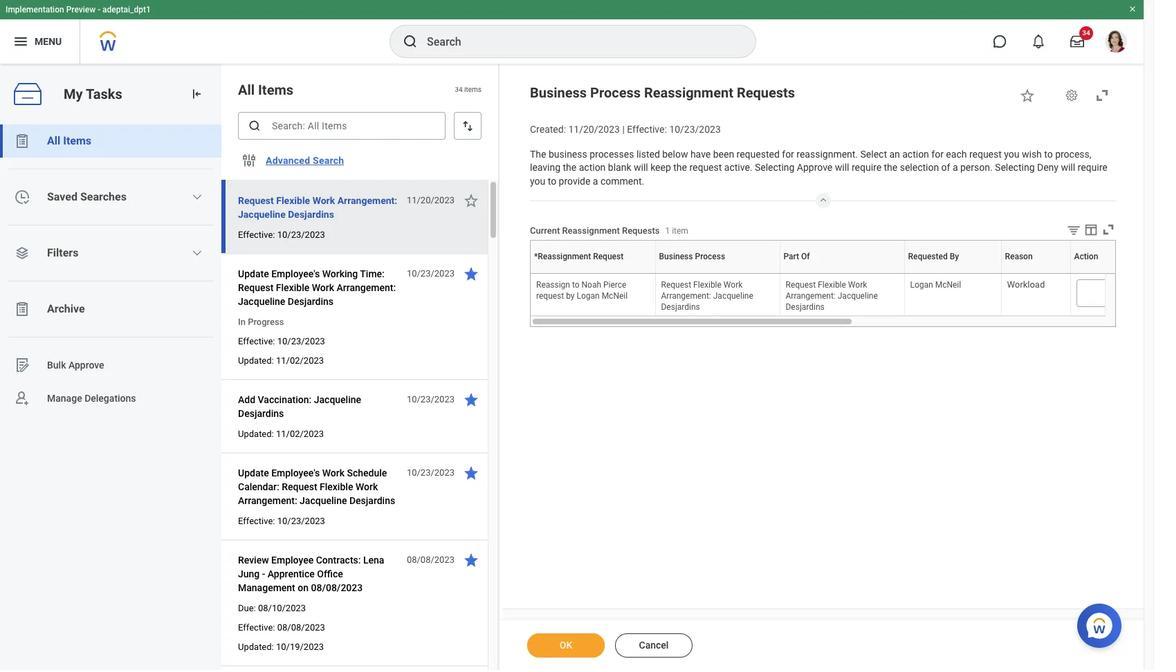 Task type: vqa. For each thing, say whether or not it's contained in the screenshot.
Get
no



Task type: locate. For each thing, give the bounding box(es) containing it.
chevron down image
[[192, 192, 203, 203]]

gear image
[[1065, 89, 1079, 102]]

items
[[464, 86, 482, 94]]

update
[[238, 269, 269, 280], [238, 468, 269, 479]]

ok
[[560, 640, 573, 651]]

profile logan mcneil image
[[1105, 30, 1127, 55]]

by
[[950, 252, 959, 262], [954, 273, 955, 274]]

fullscreen image
[[1094, 87, 1111, 104]]

deny
[[1037, 162, 1059, 173]]

1 horizontal spatial the
[[674, 162, 687, 173]]

- right preview
[[98, 5, 100, 15]]

3 the from the left
[[884, 162, 898, 173]]

- inside review employee contracts: lena jung - apprentice office management on 08/08/2023
[[262, 569, 265, 580]]

flexible
[[276, 195, 310, 206], [694, 280, 722, 290], [818, 280, 846, 290], [276, 282, 310, 293], [320, 482, 353, 493]]

1 the from the left
[[563, 162, 577, 173]]

updated: 11/02/2023
[[238, 356, 324, 366], [238, 429, 324, 439]]

1 vertical spatial star image
[[463, 465, 480, 482]]

0 horizontal spatial all
[[47, 134, 60, 147]]

all items button
[[0, 125, 221, 158]]

jacqueline inside add vaccination: jacqueline desjardins
[[314, 395, 361, 406]]

updated: down in progress
[[238, 356, 274, 366]]

arrangement: inside update employee's work schedule calendar: request flexible work arrangement: jacqueline desjardins
[[238, 496, 297, 507]]

been
[[713, 149, 734, 160]]

1 employee's from the top
[[271, 269, 320, 280]]

0 horizontal spatial you
[[530, 176, 546, 187]]

the business processes listed below have been requested for reassignment. select an action for each request you wish to process, leaving the action blank will keep the request active. selecting approve will require the selection of a person. selecting deny will require you to provide a comment.
[[530, 149, 1110, 187]]

request down reassignment request business process part of requested by reason
[[786, 280, 816, 290]]

desjardins down add on the bottom of the page
[[238, 408, 284, 419]]

1 horizontal spatial items
[[258, 82, 293, 98]]

effective: 10/23/2023 for employee's
[[238, 516, 325, 527]]

all right clipboard icon
[[47, 134, 60, 147]]

business for business process
[[659, 252, 693, 262]]

updated:
[[238, 356, 274, 366], [238, 429, 274, 439], [238, 642, 274, 653]]

1 vertical spatial to
[[548, 176, 557, 187]]

0 vertical spatial mcneil
[[936, 280, 961, 290]]

0 vertical spatial reason
[[1005, 252, 1033, 262]]

for
[[782, 149, 794, 160], [932, 149, 944, 160]]

action up provide
[[579, 162, 606, 173]]

1 require from the left
[[852, 162, 882, 173]]

star image
[[463, 392, 480, 408], [463, 465, 480, 482], [463, 552, 480, 569]]

user plus image
[[14, 390, 30, 407]]

schedule
[[347, 468, 387, 479]]

star image for review employee contracts: lena jung - apprentice office management on 08/08/2023
[[463, 552, 480, 569]]

1 horizontal spatial requests
[[737, 84, 795, 101]]

2 employee's from the top
[[271, 468, 320, 479]]

0 vertical spatial update
[[238, 269, 269, 280]]

2 star image from the top
[[463, 465, 480, 482]]

0 horizontal spatial for
[[782, 149, 794, 160]]

implementation preview -   adeptai_dpt1
[[6, 5, 151, 15]]

processes
[[590, 149, 634, 160]]

request right calendar:
[[282, 482, 317, 493]]

update up calendar:
[[238, 468, 269, 479]]

2 horizontal spatial will
[[1061, 162, 1076, 173]]

flexible down advanced
[[276, 195, 310, 206]]

1 horizontal spatial request
[[690, 162, 722, 173]]

require down process,
[[1078, 162, 1108, 173]]

will down reassignment.
[[835, 162, 850, 173]]

-
[[98, 5, 100, 15], [262, 569, 265, 580]]

flexible up the progress
[[276, 282, 310, 293]]

1 horizontal spatial reason
[[1035, 273, 1037, 274]]

request
[[970, 149, 1002, 160], [690, 162, 722, 173], [536, 291, 564, 301]]

1 star image from the top
[[463, 392, 480, 408]]

blank
[[608, 162, 632, 173]]

approve right bulk at bottom
[[68, 360, 104, 371]]

jung
[[238, 569, 260, 580]]

11/02/2023 up vaccination:
[[276, 356, 324, 366]]

searches
[[80, 190, 127, 203]]

adeptai_dpt1
[[102, 5, 151, 15]]

a right 'of'
[[953, 162, 958, 173]]

0 horizontal spatial request flexible work arrangement: jacqueline desjardins element
[[661, 277, 754, 312]]

34 left items at the top of the page
[[455, 86, 463, 94]]

list
[[0, 125, 221, 415]]

3 updated: from the top
[[238, 642, 274, 653]]

2 horizontal spatial request flexible work arrangement: jacqueline desjardins
[[786, 280, 878, 312]]

2 selecting from the left
[[995, 162, 1035, 173]]

business for business process reassignment requests
[[530, 84, 587, 101]]

1 vertical spatial update
[[238, 468, 269, 479]]

to down leaving
[[548, 176, 557, 187]]

desjardins inside the update employee's working time: request flexible work arrangement: jacqueline desjardins
[[288, 296, 334, 307]]

the
[[563, 162, 577, 173], [674, 162, 687, 173], [884, 162, 898, 173]]

employee's
[[271, 269, 320, 280], [271, 468, 320, 479]]

2 11/02/2023 from the top
[[276, 429, 324, 439]]

08/08/2023 up 10/19/2023
[[277, 623, 325, 633]]

keep
[[651, 162, 671, 173]]

process inside row element
[[695, 252, 725, 262]]

jacqueline inside update employee's work schedule calendar: request flexible work arrangement: jacqueline desjardins
[[300, 496, 347, 507]]

34
[[1083, 29, 1091, 37], [455, 86, 463, 94]]

the down business
[[563, 162, 577, 173]]

a
[[953, 162, 958, 173], [593, 176, 598, 187]]

0 vertical spatial effective: 10/23/2023
[[238, 230, 325, 240]]

1 vertical spatial mcneil
[[602, 291, 628, 301]]

clock check image
[[14, 189, 30, 206]]

work down schedule
[[356, 482, 378, 493]]

arrangement: down calendar:
[[238, 496, 297, 507]]

click to view/edit grid preferences image
[[1084, 222, 1099, 237]]

approve down reassignment.
[[797, 162, 833, 173]]

1 horizontal spatial for
[[932, 149, 944, 160]]

1 row element from the top
[[531, 241, 1154, 273]]

update inside update employee's work schedule calendar: request flexible work arrangement: jacqueline desjardins
[[238, 468, 269, 479]]

my tasks element
[[0, 64, 221, 671]]

reason
[[1005, 252, 1033, 262], [1035, 273, 1037, 274]]

34 items
[[455, 86, 482, 94]]

34 for 34 items
[[455, 86, 463, 94]]

saved
[[47, 190, 77, 203]]

update up in progress
[[238, 269, 269, 280]]

flexible down schedule
[[320, 482, 353, 493]]

3 star image from the top
[[463, 552, 480, 569]]

0 horizontal spatial requested
[[908, 252, 948, 262]]

0 vertical spatial items
[[258, 82, 293, 98]]

effective: 10/23/2023 up the employee
[[238, 516, 325, 527]]

update inside the update employee's working time: request flexible work arrangement: jacqueline desjardins
[[238, 269, 269, 280]]

manage
[[47, 393, 82, 404]]

request inside the update employee's working time: request flexible work arrangement: jacqueline desjardins
[[238, 282, 274, 293]]

business process button
[[715, 273, 721, 274]]

arrangement: down business process
[[661, 291, 711, 301]]

0 horizontal spatial selecting
[[755, 162, 795, 173]]

3 effective: 10/23/2023 from the top
[[238, 516, 325, 527]]

selecting
[[755, 162, 795, 173], [995, 162, 1035, 173]]

updated: down effective: 08/08/2023
[[238, 642, 274, 653]]

0 vertical spatial 34
[[1083, 29, 1091, 37]]

lena
[[363, 555, 384, 566]]

all up search image
[[238, 82, 255, 98]]

0 vertical spatial business
[[530, 84, 587, 101]]

configure image
[[241, 152, 257, 169]]

filters
[[47, 246, 78, 260]]

1 vertical spatial updated: 11/02/2023
[[238, 429, 324, 439]]

created: 11/20/2023 | effective: 10/23/2023
[[530, 124, 721, 135]]

flexible down the "business process" button
[[694, 280, 722, 290]]

0 horizontal spatial require
[[852, 162, 882, 173]]

desjardins inside update employee's work schedule calendar: request flexible work arrangement: jacqueline desjardins
[[349, 496, 395, 507]]

all items right clipboard icon
[[47, 134, 91, 147]]

11/02/2023
[[276, 356, 324, 366], [276, 429, 324, 439]]

logan
[[910, 280, 933, 290], [577, 291, 600, 301]]

request flexible work arrangement: jacqueline desjardins element down part of button at the right top of the page
[[786, 277, 878, 312]]

0 horizontal spatial 34
[[455, 86, 463, 94]]

request up in progress
[[238, 282, 274, 293]]

1 vertical spatial effective: 10/23/2023
[[238, 336, 325, 347]]

1 horizontal spatial require
[[1078, 162, 1108, 173]]

2 vertical spatial to
[[572, 280, 580, 290]]

items inside button
[[63, 134, 91, 147]]

0 vertical spatial process
[[590, 84, 641, 101]]

0 horizontal spatial all items
[[47, 134, 91, 147]]

require
[[852, 162, 882, 173], [1078, 162, 1108, 173]]

1 vertical spatial -
[[262, 569, 265, 580]]

1 update from the top
[[238, 269, 269, 280]]

effective: down in progress
[[238, 336, 275, 347]]

a right provide
[[593, 176, 598, 187]]

employee's up calendar:
[[271, 468, 320, 479]]

0 horizontal spatial business
[[530, 84, 587, 101]]

request down configure icon
[[238, 195, 274, 206]]

0 horizontal spatial of
[[802, 252, 810, 262]]

action
[[903, 149, 929, 160], [579, 162, 606, 173]]

0 horizontal spatial part
[[784, 252, 799, 262]]

jacqueline
[[238, 209, 286, 220], [713, 291, 754, 301], [838, 291, 878, 301], [238, 296, 285, 307], [314, 395, 361, 406], [300, 496, 347, 507]]

work down reassignment request business process part of requested by reason
[[848, 280, 867, 290]]

0 vertical spatial star image
[[463, 392, 480, 408]]

*
[[534, 252, 538, 262]]

2 update from the top
[[238, 468, 269, 479]]

effective: 10/23/2023 for flexible
[[238, 230, 325, 240]]

2 vertical spatial updated:
[[238, 642, 274, 653]]

1 effective: 10/23/2023 from the top
[[238, 230, 325, 240]]

jacqueline up in progress
[[238, 296, 285, 307]]

request flexible work arrangement: jacqueline desjardins down search
[[238, 195, 397, 220]]

update for update employee's working time: request flexible work arrangement: jacqueline desjardins
[[238, 269, 269, 280]]

2 updated: from the top
[[238, 429, 274, 439]]

0 horizontal spatial logan
[[577, 291, 600, 301]]

34 inside button
[[1083, 29, 1091, 37]]

34 inside item list "element"
[[455, 86, 463, 94]]

2 effective: 10/23/2023 from the top
[[238, 336, 325, 347]]

effective: 10/23/2023 down the progress
[[238, 336, 325, 347]]

jacqueline down the "business process" button
[[713, 291, 754, 301]]

employee's inside the update employee's working time: request flexible work arrangement: jacqueline desjardins
[[271, 269, 320, 280]]

requests left 1
[[622, 226, 660, 236]]

1 horizontal spatial will
[[835, 162, 850, 173]]

work down working
[[312, 282, 334, 293]]

process for business process
[[695, 252, 725, 262]]

current
[[530, 226, 560, 236]]

person.
[[961, 162, 993, 173]]

mcneil down pierce
[[602, 291, 628, 301]]

employee's left working
[[271, 269, 320, 280]]

1 vertical spatial all
[[47, 134, 60, 147]]

2 row element from the top
[[531, 275, 1154, 316]]

you left wish
[[1004, 149, 1020, 160]]

star image
[[1019, 87, 1036, 104], [463, 192, 480, 209], [463, 266, 480, 282]]

1 horizontal spatial a
[[953, 162, 958, 173]]

1 horizontal spatial request flexible work arrangement: jacqueline desjardins
[[661, 280, 754, 312]]

business down item
[[659, 252, 693, 262]]

flexible down part of button at the right top of the page
[[818, 280, 846, 290]]

0 vertical spatial approve
[[797, 162, 833, 173]]

1 vertical spatial employee's
[[271, 468, 320, 479]]

mcneil
[[936, 280, 961, 290], [602, 291, 628, 301]]

of inside row element
[[802, 252, 810, 262]]

1 vertical spatial items
[[63, 134, 91, 147]]

0 vertical spatial row element
[[531, 241, 1154, 273]]

sort image
[[461, 119, 475, 133]]

reassign to noah pierce request by logan mcneil element
[[536, 277, 628, 301]]

0 vertical spatial request
[[970, 149, 1002, 160]]

1 vertical spatial process
[[695, 252, 725, 262]]

0 vertical spatial of
[[802, 252, 810, 262]]

process up the "business process" button
[[695, 252, 725, 262]]

0 vertical spatial employee's
[[271, 269, 320, 280]]

business inside row element
[[659, 252, 693, 262]]

employee's inside update employee's work schedule calendar: request flexible work arrangement: jacqueline desjardins
[[271, 468, 320, 479]]

select to filter grid data image
[[1067, 223, 1082, 237]]

08/08/2023 right lena
[[407, 555, 455, 565]]

request flexible work arrangement: jacqueline desjardins down the "business process" button
[[661, 280, 754, 312]]

desjardins inside add vaccination: jacqueline desjardins
[[238, 408, 284, 419]]

updated: 11/02/2023 down add vaccination: jacqueline desjardins
[[238, 429, 324, 439]]

1 vertical spatial requests
[[622, 226, 660, 236]]

jacqueline down schedule
[[300, 496, 347, 507]]

desjardins down reassignment request business process part of requested by reason
[[786, 302, 825, 312]]

|
[[622, 124, 625, 135]]

flexible inside update employee's work schedule calendar: request flexible work arrangement: jacqueline desjardins
[[320, 482, 353, 493]]

will
[[634, 162, 648, 173], [835, 162, 850, 173], [1061, 162, 1076, 173]]

11/02/2023 down add vaccination: jacqueline desjardins
[[276, 429, 324, 439]]

for up 'of'
[[932, 149, 944, 160]]

1 vertical spatial 08/08/2023
[[311, 583, 363, 594]]

0 horizontal spatial action
[[579, 162, 606, 173]]

perspective image
[[14, 245, 30, 262]]

by up requested by button
[[950, 252, 959, 262]]

approve inside list
[[68, 360, 104, 371]]

1 horizontal spatial all
[[238, 82, 255, 98]]

business
[[530, 84, 587, 101], [659, 252, 693, 262], [715, 273, 717, 274]]

2 vertical spatial 08/08/2023
[[277, 623, 325, 633]]

2 vertical spatial business
[[715, 273, 717, 274]]

part inside row element
[[784, 252, 799, 262]]

toolbar
[[1056, 222, 1116, 240]]

request flexible work arrangement: jacqueline desjardins for 2nd request flexible work arrangement: jacqueline desjardins element
[[786, 280, 878, 312]]

2 horizontal spatial the
[[884, 162, 898, 173]]

requests up "requested" at the top
[[737, 84, 795, 101]]

of
[[802, 252, 810, 262], [842, 273, 843, 274]]

0 vertical spatial you
[[1004, 149, 1020, 160]]

1 vertical spatial star image
[[463, 192, 480, 209]]

updated: down add on the bottom of the page
[[238, 429, 274, 439]]

menu button
[[0, 19, 80, 64]]

arrangement: down search
[[338, 195, 397, 206]]

action up selection
[[903, 149, 929, 160]]

request up person.
[[970, 149, 1002, 160]]

the down below
[[674, 162, 687, 173]]

effective: 10/23/2023 down request flexible work arrangement: jacqueline desjardins button
[[238, 230, 325, 240]]

will down listed
[[634, 162, 648, 173]]

0 vertical spatial requests
[[737, 84, 795, 101]]

0 vertical spatial all items
[[238, 82, 293, 98]]

1 horizontal spatial all items
[[238, 82, 293, 98]]

1 vertical spatial approve
[[68, 360, 104, 371]]

star image for add vaccination: jacqueline desjardins
[[463, 392, 480, 408]]

0 horizontal spatial reason
[[1005, 252, 1033, 262]]

menu banner
[[0, 0, 1144, 64]]

business down business process
[[715, 273, 717, 274]]

1 vertical spatial business
[[659, 252, 693, 262]]

work
[[313, 195, 335, 206], [724, 280, 743, 290], [848, 280, 867, 290], [312, 282, 334, 293], [322, 468, 345, 479], [356, 482, 378, 493]]

process up |
[[590, 84, 641, 101]]

arrangement: inside button
[[338, 195, 397, 206]]

column header
[[1071, 274, 1154, 275]]

0 horizontal spatial 11/20/2023
[[407, 195, 455, 206]]

to up by
[[572, 280, 580, 290]]

1 horizontal spatial logan
[[910, 280, 933, 290]]

request flexible work arrangement: jacqueline desjardins for 2nd request flexible work arrangement: jacqueline desjardins element from right
[[661, 280, 754, 312]]

updated: for review employee contracts: lena jung - apprentice office management on 08/08/2023
[[238, 642, 274, 653]]

1 horizontal spatial -
[[262, 569, 265, 580]]

mcneil down requested by button
[[936, 280, 961, 290]]

business process
[[659, 252, 725, 262]]

1 updated: from the top
[[238, 356, 274, 366]]

archive button
[[0, 293, 221, 326]]

items down my
[[63, 134, 91, 147]]

all items
[[238, 82, 293, 98], [47, 134, 91, 147]]

all items inside button
[[47, 134, 91, 147]]

1 vertical spatial 34
[[455, 86, 463, 94]]

request flexible work arrangement: jacqueline desjardins element
[[661, 277, 754, 312], [786, 277, 878, 312]]

1 11/02/2023 from the top
[[276, 356, 324, 366]]

08/08/2023 down office
[[311, 583, 363, 594]]

2 vertical spatial effective: 10/23/2023
[[238, 516, 325, 527]]

0 horizontal spatial mcneil
[[602, 291, 628, 301]]

the down an
[[884, 162, 898, 173]]

0 vertical spatial part
[[784, 252, 799, 262]]

1 for from the left
[[782, 149, 794, 160]]

by up the logan mcneil element
[[954, 273, 955, 274]]

0 horizontal spatial request
[[536, 291, 564, 301]]

1 horizontal spatial business
[[659, 252, 693, 262]]

all inside button
[[47, 134, 60, 147]]

1 request flexible work arrangement: jacqueline desjardins element from the left
[[661, 277, 754, 312]]

below
[[663, 149, 688, 160]]

1 vertical spatial part
[[841, 273, 842, 274]]

1 horizontal spatial to
[[572, 280, 580, 290]]

0 horizontal spatial request flexible work arrangement: jacqueline desjardins
[[238, 195, 397, 220]]

part
[[784, 252, 799, 262], [841, 273, 842, 274]]

process down business process
[[718, 273, 720, 274]]

require down select
[[852, 162, 882, 173]]

contracts:
[[316, 555, 361, 566]]

reassign
[[536, 280, 570, 290]]

1 horizontal spatial selecting
[[995, 162, 1035, 173]]

row element down chevron up image
[[531, 241, 1154, 273]]

1 vertical spatial all items
[[47, 134, 91, 147]]

1 horizontal spatial request flexible work arrangement: jacqueline desjardins element
[[786, 277, 878, 312]]

1 horizontal spatial you
[[1004, 149, 1020, 160]]

due:
[[238, 604, 256, 614]]

item list element
[[221, 64, 500, 671]]

close environment banner image
[[1129, 5, 1137, 13]]

reassignment up have
[[644, 84, 734, 101]]

1 vertical spatial 11/02/2023
[[276, 429, 324, 439]]

request down have
[[690, 162, 722, 173]]

request flexible work arrangement: jacqueline desjardins down part of button at the right top of the page
[[786, 280, 878, 312]]

row element
[[531, 241, 1154, 273], [531, 275, 1154, 316]]

10/23/2023
[[670, 124, 721, 135], [277, 230, 325, 240], [407, 269, 455, 279], [277, 336, 325, 347], [407, 395, 455, 405], [407, 468, 455, 478], [277, 516, 325, 527]]

1 horizontal spatial 34
[[1083, 29, 1091, 37]]

calendar:
[[238, 482, 279, 493]]

delegations
[[85, 393, 136, 404]]

arrangement: down time:
[[337, 282, 396, 293]]

clipboard image
[[14, 301, 30, 318]]

all inside item list "element"
[[238, 82, 255, 98]]

jacqueline down configure icon
[[238, 209, 286, 220]]

desjardins down working
[[288, 296, 334, 307]]

1
[[665, 226, 670, 236]]

reassignment up reassign
[[538, 252, 591, 262]]

desjardins down advanced search
[[288, 209, 334, 220]]

selecting down "requested" at the top
[[755, 162, 795, 173]]

row element down part of button at the right top of the page
[[531, 275, 1154, 316]]

list containing all items
[[0, 125, 221, 415]]

provide
[[559, 176, 591, 187]]

items up search image
[[258, 82, 293, 98]]

in progress
[[238, 317, 284, 327]]

1 vertical spatial a
[[593, 176, 598, 187]]

logan down noah
[[577, 291, 600, 301]]

0 vertical spatial 11/02/2023
[[276, 356, 324, 366]]

row element containing *
[[531, 241, 1154, 273]]

request flexible work arrangement: jacqueline desjardins
[[238, 195, 397, 220], [661, 280, 754, 312], [786, 280, 878, 312]]

work down search
[[313, 195, 335, 206]]



Task type: describe. For each thing, give the bounding box(es) containing it.
logan mcneil
[[910, 280, 961, 290]]

clipboard image
[[14, 133, 30, 149]]

update employee's work schedule calendar: request flexible work arrangement: jacqueline desjardins
[[238, 468, 395, 507]]

my
[[64, 86, 83, 102]]

34 for 34
[[1083, 29, 1091, 37]]

request inside button
[[238, 195, 274, 206]]

1 vertical spatial request
[[690, 162, 722, 173]]

08/08/2023 inside review employee contracts: lena jung - apprentice office management on 08/08/2023
[[311, 583, 363, 594]]

reassignment up noah
[[589, 273, 593, 274]]

work inside button
[[313, 195, 335, 206]]

management
[[238, 583, 295, 594]]

2 for from the left
[[932, 149, 944, 160]]

search image
[[248, 119, 262, 133]]

advanced search
[[266, 155, 344, 166]]

logan mcneil element
[[910, 277, 961, 290]]

ok button
[[527, 634, 605, 658]]

bulk approve link
[[0, 349, 221, 382]]

business
[[549, 149, 587, 160]]

progress
[[248, 317, 284, 327]]

requested
[[737, 149, 780, 160]]

created:
[[530, 124, 566, 135]]

0 vertical spatial a
[[953, 162, 958, 173]]

2 will from the left
[[835, 162, 850, 173]]

row element containing workload
[[531, 275, 1154, 316]]

request inside update employee's work schedule calendar: request flexible work arrangement: jacqueline desjardins
[[282, 482, 317, 493]]

11/20/2023 inside item list "element"
[[407, 195, 455, 206]]

implementation
[[6, 5, 64, 15]]

saved searches
[[47, 190, 127, 203]]

update employee's working time: request flexible work arrangement: jacqueline desjardins
[[238, 269, 396, 307]]

search
[[313, 155, 344, 166]]

effective: down calendar:
[[238, 516, 275, 527]]

request flexible work arrangement: jacqueline desjardins button
[[238, 192, 399, 223]]

cancel
[[639, 640, 669, 651]]

each
[[946, 149, 967, 160]]

employee's for flexible
[[271, 269, 320, 280]]

search image
[[402, 33, 419, 50]]

2 require from the left
[[1078, 162, 1108, 173]]

due: 08/10/2023
[[238, 604, 306, 614]]

apprentice
[[268, 569, 315, 580]]

reassignment request button
[[589, 273, 597, 274]]

update for update employee's work schedule calendar: request flexible work arrangement: jacqueline desjardins
[[238, 468, 269, 479]]

all items inside item list "element"
[[238, 82, 293, 98]]

1 horizontal spatial 11/20/2023
[[569, 124, 620, 135]]

inbox large image
[[1071, 35, 1085, 48]]

work left schedule
[[322, 468, 345, 479]]

request inside 'reassign to noah pierce request by logan mcneil'
[[536, 291, 564, 301]]

request flexible work arrangement: jacqueline desjardins inside button
[[238, 195, 397, 220]]

0 vertical spatial by
[[950, 252, 959, 262]]

review
[[238, 555, 269, 566]]

by
[[566, 291, 575, 301]]

fullscreen image
[[1101, 222, 1116, 237]]

0 vertical spatial requested
[[908, 252, 948, 262]]

jacqueline inside button
[[238, 209, 286, 220]]

bulk approve
[[47, 360, 104, 371]]

0 horizontal spatial to
[[548, 176, 557, 187]]

process for business process reassignment requests
[[590, 84, 641, 101]]

selection
[[900, 162, 939, 173]]

0 vertical spatial 08/08/2023
[[407, 555, 455, 565]]

items inside item list "element"
[[258, 82, 293, 98]]

time:
[[360, 269, 385, 280]]

flexible inside the update employee's working time: request flexible work arrangement: jacqueline desjardins
[[276, 282, 310, 293]]

advanced search button
[[260, 147, 350, 174]]

* reassignment request
[[534, 252, 624, 262]]

reassignment inside row element
[[538, 252, 591, 262]]

mcneil inside 'reassign to noah pierce request by logan mcneil'
[[602, 291, 628, 301]]

star image for request flexible work arrangement: jacqueline desjardins
[[463, 192, 480, 209]]

1 vertical spatial action
[[579, 162, 606, 173]]

1 horizontal spatial action
[[903, 149, 929, 160]]

review employee contracts: lena jung - apprentice office management on 08/08/2023 button
[[238, 552, 399, 597]]

arrangement: inside the update employee's working time: request flexible work arrangement: jacqueline desjardins
[[337, 282, 396, 293]]

select
[[861, 149, 887, 160]]

add vaccination: jacqueline desjardins
[[238, 395, 361, 419]]

my tasks
[[64, 86, 122, 102]]

menu
[[35, 36, 62, 47]]

leaving
[[530, 162, 561, 173]]

employee's for request
[[271, 468, 320, 479]]

noah
[[582, 280, 601, 290]]

2 the from the left
[[674, 162, 687, 173]]

to inside 'reassign to noah pierce request by logan mcneil'
[[572, 280, 580, 290]]

desjardins down business process
[[661, 302, 700, 312]]

desjardins inside button
[[288, 209, 334, 220]]

arrangement: down reassignment request business process part of requested by reason
[[786, 291, 836, 301]]

have
[[691, 149, 711, 160]]

3 will from the left
[[1061, 162, 1076, 173]]

2 horizontal spatial to
[[1045, 149, 1053, 160]]

requested by button
[[951, 273, 955, 274]]

process,
[[1056, 149, 1092, 160]]

08/10/2023
[[258, 604, 306, 614]]

rename image
[[14, 357, 30, 374]]

0 horizontal spatial a
[[593, 176, 598, 187]]

saved searches button
[[0, 181, 221, 214]]

1 updated: 11/02/2023 from the top
[[238, 356, 324, 366]]

of
[[942, 162, 951, 173]]

1 vertical spatial reason
[[1035, 273, 1037, 274]]

approve inside the business processes listed below have been requested for reassignment. select an action for each request you wish to process, leaving the action blank will keep the request active. selecting approve will require the selection of a person. selecting deny will require you to provide a comment.
[[797, 162, 833, 173]]

justify image
[[12, 33, 29, 50]]

2 horizontal spatial request
[[970, 149, 1002, 160]]

1 horizontal spatial of
[[842, 273, 843, 274]]

effective: right |
[[627, 124, 667, 135]]

manage delegations
[[47, 393, 136, 404]]

flexible inside button
[[276, 195, 310, 206]]

chevron up image
[[815, 193, 832, 204]]

update employee's working time: request flexible work arrangement: jacqueline desjardins button
[[238, 266, 399, 310]]

employee
[[271, 555, 314, 566]]

archive
[[47, 302, 85, 316]]

update employee's work schedule calendar: request flexible work arrangement: jacqueline desjardins button
[[238, 465, 399, 509]]

active.
[[725, 162, 753, 173]]

tasks
[[86, 86, 122, 102]]

10/19/2023
[[276, 642, 324, 653]]

working
[[322, 269, 358, 280]]

the
[[530, 149, 546, 160]]

- inside menu banner
[[98, 5, 100, 15]]

1 horizontal spatial mcneil
[[936, 280, 961, 290]]

2 vertical spatial process
[[718, 273, 720, 274]]

vaccination:
[[258, 395, 312, 406]]

bulk
[[47, 360, 66, 371]]

0 vertical spatial star image
[[1019, 87, 1036, 104]]

star image for update employee's work schedule calendar: request flexible work arrangement: jacqueline desjardins
[[463, 465, 480, 482]]

wish
[[1022, 149, 1042, 160]]

business process reassignment requests
[[530, 84, 795, 101]]

1 will from the left
[[634, 162, 648, 173]]

star image for update employee's working time: request flexible work arrangement: jacqueline desjardins
[[463, 266, 480, 282]]

Search Workday  search field
[[427, 26, 727, 57]]

item
[[672, 226, 689, 236]]

logan inside 'reassign to noah pierce request by logan mcneil'
[[577, 291, 600, 301]]

1 vertical spatial by
[[954, 273, 955, 274]]

an
[[890, 149, 900, 160]]

comment.
[[601, 176, 645, 187]]

transformation import image
[[190, 87, 203, 101]]

reassignment up * reassignment request
[[562, 226, 620, 236]]

effective: 08/08/2023
[[238, 623, 325, 633]]

current reassignment requests 1 item
[[530, 226, 689, 236]]

34 button
[[1062, 26, 1094, 57]]

2 horizontal spatial business
[[715, 273, 717, 274]]

reason button
[[1035, 273, 1038, 274]]

1 horizontal spatial part
[[841, 273, 842, 274]]

advanced
[[266, 155, 310, 166]]

notifications large image
[[1032, 35, 1046, 48]]

jacqueline inside the update employee's working time: request flexible work arrangement: jacqueline desjardins
[[238, 296, 285, 307]]

requested by
[[908, 252, 959, 262]]

reassignment request business process part of requested by reason
[[589, 273, 1037, 274]]

review employee contracts: lena jung - apprentice office management on 08/08/2023
[[238, 555, 384, 594]]

1 selecting from the left
[[755, 162, 795, 173]]

part of
[[784, 252, 810, 262]]

manage delegations link
[[0, 382, 221, 415]]

updated: for update employee's working time: request flexible work arrangement: jacqueline desjardins
[[238, 356, 274, 366]]

office
[[317, 569, 343, 580]]

work down business process
[[724, 280, 743, 290]]

0 vertical spatial logan
[[910, 280, 933, 290]]

request down business process
[[661, 280, 692, 290]]

jacqueline down part of button at the right top of the page
[[838, 291, 878, 301]]

2 request flexible work arrangement: jacqueline desjardins element from the left
[[786, 277, 878, 312]]

2 updated: 11/02/2023 from the top
[[238, 429, 324, 439]]

pierce
[[604, 280, 627, 290]]

chevron down image
[[192, 248, 203, 259]]

reassignment.
[[797, 149, 858, 160]]

Search: All Items text field
[[238, 112, 446, 140]]

action
[[1075, 252, 1099, 262]]

effective: down request flexible work arrangement: jacqueline desjardins button
[[238, 230, 275, 240]]

request up the reassignment request "button"
[[593, 252, 624, 262]]

1 vertical spatial you
[[530, 176, 546, 187]]

add
[[238, 395, 255, 406]]

effective: down due:
[[238, 623, 275, 633]]

1 horizontal spatial requested
[[951, 273, 954, 274]]

in
[[238, 317, 246, 327]]

work inside the update employee's working time: request flexible work arrangement: jacqueline desjardins
[[312, 282, 334, 293]]

request up noah
[[594, 273, 596, 274]]



